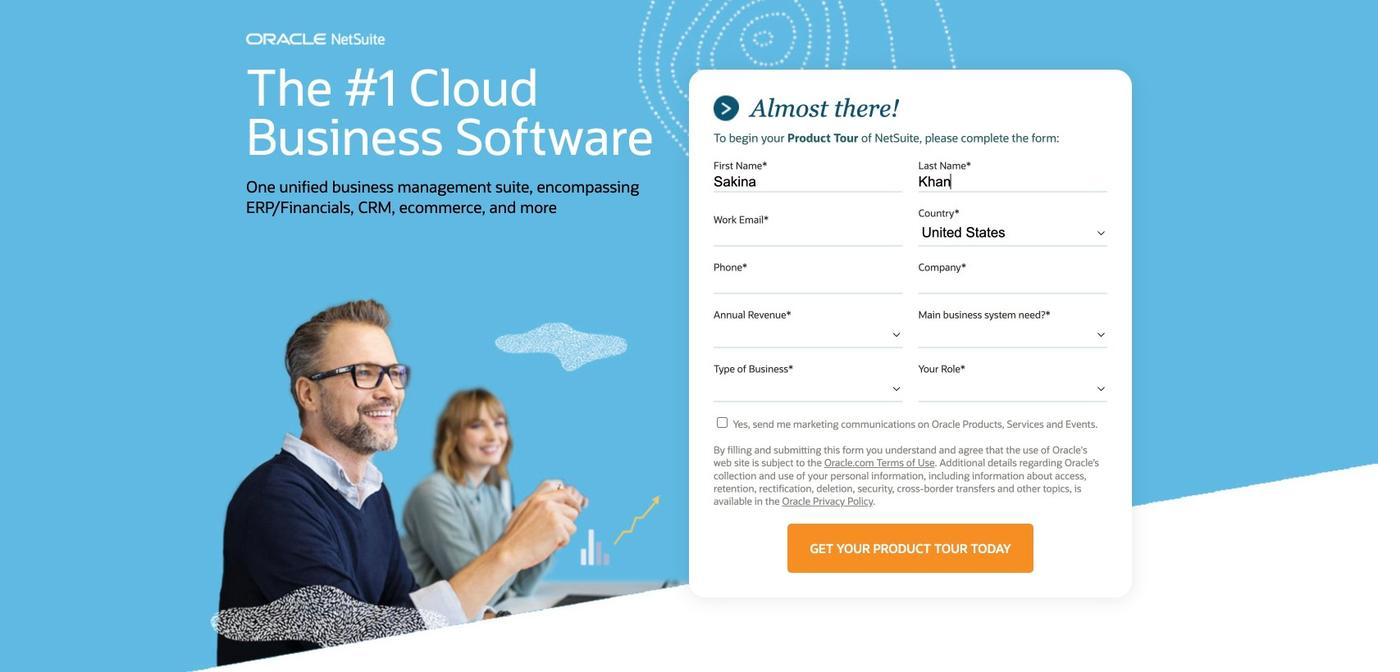 Task type: locate. For each thing, give the bounding box(es) containing it.
oracle netsuite image
[[246, 33, 385, 45]]

None submit
[[788, 524, 1034, 574]]

None text field
[[714, 274, 903, 295], [919, 274, 1108, 295], [714, 274, 903, 295], [919, 274, 1108, 295]]

None checkbox
[[717, 418, 728, 428]]

None text field
[[714, 172, 903, 193], [919, 172, 1108, 193], [714, 226, 903, 247], [714, 172, 903, 193], [919, 172, 1108, 193], [714, 226, 903, 247]]



